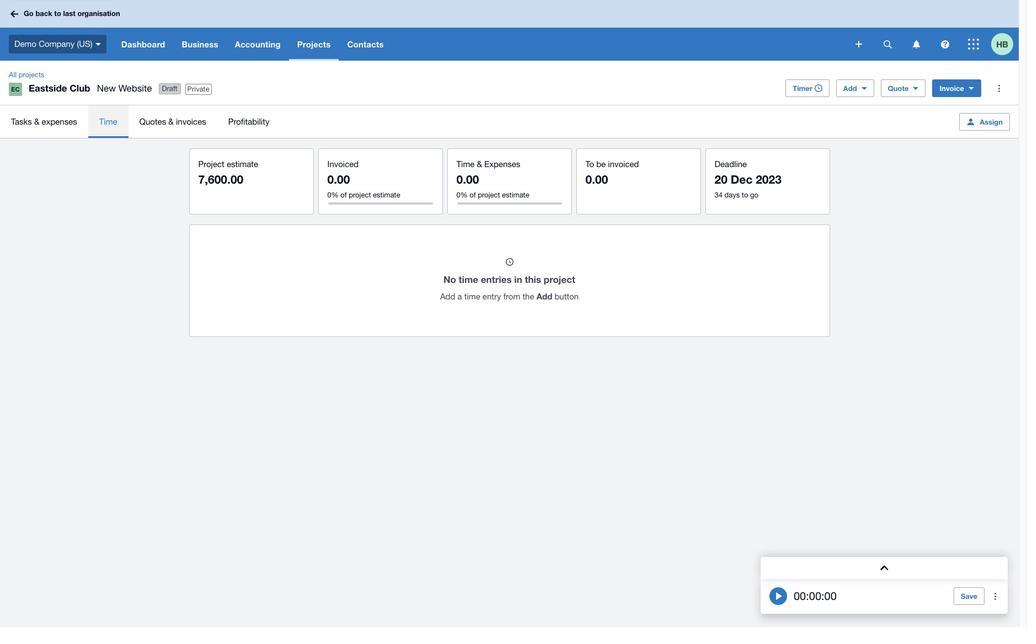 Task type: describe. For each thing, give the bounding box(es) containing it.
be
[[596, 159, 606, 169]]

0% inside invoiced 0.00 0% of project estimate
[[327, 191, 339, 199]]

time inside add a time entry from the add button
[[464, 292, 480, 301]]

more options image
[[988, 77, 1010, 99]]

days
[[725, 191, 740, 199]]

save
[[961, 592, 977, 601]]

dec
[[731, 173, 753, 186]]

& for quotes
[[168, 117, 174, 126]]

20
[[715, 173, 727, 186]]

estimate inside invoiced 0.00 0% of project estimate
[[373, 191, 400, 199]]

& for tasks
[[34, 117, 39, 126]]

go
[[24, 9, 34, 18]]

expenses
[[484, 159, 520, 169]]

(us)
[[77, 39, 93, 48]]

quote button
[[881, 79, 926, 97]]

time & expenses 0.00 0% of project estimate
[[456, 159, 529, 199]]

0.00 for time & expenses 0.00 0% of project estimate
[[456, 173, 479, 186]]

tasks
[[11, 117, 32, 126]]

business button
[[173, 28, 226, 61]]

tasks & expenses link
[[0, 105, 88, 138]]

projects button
[[289, 28, 339, 61]]

club
[[70, 82, 90, 94]]

more options image
[[985, 585, 1007, 607]]

0 vertical spatial time
[[459, 274, 478, 285]]

1 horizontal spatial add
[[536, 291, 552, 301]]

demo company (us) button
[[0, 28, 113, 61]]

profitability
[[228, 117, 269, 126]]

entry
[[483, 292, 501, 301]]

project estimate 7,600.00
[[198, 159, 258, 186]]

2023
[[756, 173, 782, 186]]

invoiced
[[327, 159, 359, 169]]

organisation
[[77, 9, 120, 18]]

svg image inside demo company (us) popup button
[[95, 43, 101, 46]]

quotes
[[139, 117, 166, 126]]

tasks & expenses
[[11, 117, 77, 126]]

project
[[198, 159, 224, 169]]

eastside club
[[29, 82, 90, 94]]

a
[[458, 292, 462, 301]]

invoiced 0.00 0% of project estimate
[[327, 159, 400, 199]]

timer button
[[786, 79, 829, 97]]

navigation inside "banner"
[[113, 28, 848, 61]]

new website
[[97, 83, 152, 94]]

time tab
[[88, 105, 128, 138]]

assign
[[980, 117, 1003, 126]]

no
[[443, 274, 456, 285]]

add for add a time entry from the add button
[[440, 292, 455, 301]]

save button
[[954, 587, 985, 605]]

last
[[63, 9, 75, 18]]

quotes & invoices link
[[128, 105, 217, 138]]

back
[[36, 9, 52, 18]]

of inside time & expenses 0.00 0% of project estimate
[[470, 191, 476, 199]]

from
[[503, 292, 520, 301]]

start timer image
[[769, 587, 787, 605]]

assign button
[[959, 113, 1010, 130]]

project inside time & expenses 0.00 0% of project estimate
[[478, 191, 500, 199]]

timer
[[793, 84, 812, 93]]

projects
[[19, 71, 44, 79]]

2 horizontal spatial project
[[544, 274, 575, 285]]

to
[[585, 159, 594, 169]]

1 horizontal spatial svg image
[[968, 39, 979, 50]]

business
[[182, 39, 218, 49]]

projects
[[297, 39, 331, 49]]

the
[[523, 292, 534, 301]]

time for time & expenses 0.00 0% of project estimate
[[456, 159, 475, 169]]

accounting
[[235, 39, 281, 49]]

deadline
[[715, 159, 747, 169]]

34
[[715, 191, 723, 199]]

invoice
[[940, 84, 964, 93]]

quotes & invoices
[[139, 117, 206, 126]]

all projects
[[9, 71, 44, 79]]



Task type: vqa. For each thing, say whether or not it's contained in the screenshot.
price in Button
no



Task type: locate. For each thing, give the bounding box(es) containing it.
1 horizontal spatial 0.00
[[456, 173, 479, 186]]

svg image
[[10, 10, 18, 17], [913, 40, 920, 48], [941, 40, 949, 48], [855, 41, 862, 47], [95, 43, 101, 46]]

& right quotes
[[168, 117, 174, 126]]

profitability link
[[217, 105, 280, 138]]

navigation
[[113, 28, 848, 61]]

& inside time & expenses 0.00 0% of project estimate
[[477, 159, 482, 169]]

time inside tab
[[99, 117, 117, 126]]

1 vertical spatial to
[[742, 191, 748, 199]]

project inside invoiced 0.00 0% of project estimate
[[349, 191, 371, 199]]

svg image up add popup button
[[855, 41, 862, 47]]

to left the last at the top left of page
[[54, 9, 61, 18]]

add inside add a time entry from the add button
[[440, 292, 455, 301]]

2 horizontal spatial 0.00
[[585, 173, 608, 186]]

0 horizontal spatial project
[[349, 191, 371, 199]]

time down new
[[99, 117, 117, 126]]

banner
[[0, 0, 1019, 61]]

estimate
[[227, 159, 258, 169], [373, 191, 400, 199], [502, 191, 529, 199]]

time inside time & expenses 0.00 0% of project estimate
[[456, 159, 475, 169]]

company
[[39, 39, 75, 48]]

0% inside time & expenses 0.00 0% of project estimate
[[456, 191, 468, 199]]

time right no
[[459, 274, 478, 285]]

0 horizontal spatial time
[[99, 117, 117, 126]]

2 horizontal spatial add
[[843, 84, 857, 93]]

quote
[[888, 84, 909, 93]]

time right "a"
[[464, 292, 480, 301]]

add right timer button
[[843, 84, 857, 93]]

add right the
[[536, 291, 552, 301]]

1 horizontal spatial project
[[478, 191, 500, 199]]

ec
[[11, 85, 20, 93]]

0 horizontal spatial estimate
[[227, 159, 258, 169]]

entries
[[481, 274, 512, 285]]

time for time
[[99, 117, 117, 126]]

2 0.00 from the left
[[456, 173, 479, 186]]

project
[[349, 191, 371, 199], [478, 191, 500, 199], [544, 274, 575, 285]]

1 vertical spatial time
[[456, 159, 475, 169]]

project down invoiced
[[349, 191, 371, 199]]

demo
[[14, 39, 36, 48]]

project down expenses
[[478, 191, 500, 199]]

to left go
[[742, 191, 748, 199]]

0.00 for to be invoiced 0.00
[[585, 173, 608, 186]]

to be invoiced 0.00
[[585, 159, 639, 186]]

navigation containing dashboard
[[113, 28, 848, 61]]

0 horizontal spatial add
[[440, 292, 455, 301]]

no time entries in this project
[[443, 274, 575, 285]]

time left expenses
[[456, 159, 475, 169]]

expenses
[[42, 117, 77, 126]]

& left expenses
[[477, 159, 482, 169]]

& inside the quotes & invoices link
[[168, 117, 174, 126]]

contacts button
[[339, 28, 392, 61]]

7,600.00
[[198, 173, 243, 186]]

svg image
[[968, 39, 979, 50], [883, 40, 892, 48]]

of inside invoiced 0.00 0% of project estimate
[[340, 191, 347, 199]]

invoice button
[[932, 79, 981, 97]]

add for add
[[843, 84, 857, 93]]

svg image up invoice
[[941, 40, 949, 48]]

accounting button
[[226, 28, 289, 61]]

0 horizontal spatial to
[[54, 9, 61, 18]]

1 horizontal spatial time
[[456, 159, 475, 169]]

svg image up quote
[[883, 40, 892, 48]]

invoiced
[[608, 159, 639, 169]]

& inside tasks & expenses link
[[34, 117, 39, 126]]

1 horizontal spatial estimate
[[373, 191, 400, 199]]

add
[[843, 84, 857, 93], [536, 291, 552, 301], [440, 292, 455, 301]]

time
[[99, 117, 117, 126], [456, 159, 475, 169]]

1 vertical spatial time
[[464, 292, 480, 301]]

go back to last organisation
[[24, 9, 120, 18]]

svg image right (us)
[[95, 43, 101, 46]]

invoices
[[176, 117, 206, 126]]

dashboard
[[121, 39, 165, 49]]

add inside popup button
[[843, 84, 857, 93]]

demo company (us)
[[14, 39, 93, 48]]

0.00 inside invoiced 0.00 0% of project estimate
[[327, 173, 350, 186]]

this
[[525, 274, 541, 285]]

svg image left the hb
[[968, 39, 979, 50]]

0 horizontal spatial 0.00
[[327, 173, 350, 186]]

2 of from the left
[[470, 191, 476, 199]]

& right tasks at the left of page
[[34, 117, 39, 126]]

to
[[54, 9, 61, 18], [742, 191, 748, 199]]

0.00 inside time & expenses 0.00 0% of project estimate
[[456, 173, 479, 186]]

of
[[340, 191, 347, 199], [470, 191, 476, 199]]

1 0.00 from the left
[[327, 173, 350, 186]]

estimate inside time & expenses 0.00 0% of project estimate
[[502, 191, 529, 199]]

banner containing hb
[[0, 0, 1019, 61]]

1 horizontal spatial to
[[742, 191, 748, 199]]

0 horizontal spatial svg image
[[883, 40, 892, 48]]

svg image inside go back to last organisation link
[[10, 10, 18, 17]]

button
[[555, 292, 579, 301]]

1 of from the left
[[340, 191, 347, 199]]

hb
[[996, 39, 1008, 49]]

to inside "banner"
[[54, 9, 61, 18]]

svg image left 'go'
[[10, 10, 18, 17]]

go
[[750, 191, 758, 199]]

add a time entry from the add button
[[440, 291, 579, 301]]

time link
[[88, 105, 128, 138]]

0 vertical spatial to
[[54, 9, 61, 18]]

2 0% from the left
[[456, 191, 468, 199]]

0 vertical spatial time
[[99, 117, 117, 126]]

1 horizontal spatial &
[[168, 117, 174, 126]]

&
[[34, 117, 39, 126], [168, 117, 174, 126], [477, 159, 482, 169]]

2 horizontal spatial &
[[477, 159, 482, 169]]

1 horizontal spatial of
[[470, 191, 476, 199]]

hb button
[[991, 28, 1019, 61]]

in
[[514, 274, 522, 285]]

website
[[118, 83, 152, 94]]

00:00:00
[[794, 590, 837, 602]]

private
[[187, 85, 209, 93]]

0.00 inside to be invoiced 0.00
[[585, 173, 608, 186]]

go back to last organisation link
[[7, 4, 127, 24]]

2 horizontal spatial estimate
[[502, 191, 529, 199]]

0.00
[[327, 173, 350, 186], [456, 173, 479, 186], [585, 173, 608, 186]]

project up button
[[544, 274, 575, 285]]

all
[[9, 71, 17, 79]]

0 horizontal spatial 0%
[[327, 191, 339, 199]]

all projects link
[[4, 69, 49, 81]]

estimate inside project estimate 7,600.00
[[227, 159, 258, 169]]

eastside
[[29, 82, 67, 94]]

& for time
[[477, 159, 482, 169]]

time
[[459, 274, 478, 285], [464, 292, 480, 301]]

to inside deadline 20 dec 2023 34 days to go
[[742, 191, 748, 199]]

dashboard link
[[113, 28, 173, 61]]

0%
[[327, 191, 339, 199], [456, 191, 468, 199]]

add button
[[836, 79, 874, 97]]

add left "a"
[[440, 292, 455, 301]]

0 horizontal spatial of
[[340, 191, 347, 199]]

deadline 20 dec 2023 34 days to go
[[715, 159, 782, 199]]

3 0.00 from the left
[[585, 173, 608, 186]]

1 horizontal spatial 0%
[[456, 191, 468, 199]]

1 0% from the left
[[327, 191, 339, 199]]

contacts
[[347, 39, 384, 49]]

0 horizontal spatial &
[[34, 117, 39, 126]]

new
[[97, 83, 116, 94]]

draft
[[162, 84, 177, 93]]

svg image up quote popup button
[[913, 40, 920, 48]]



